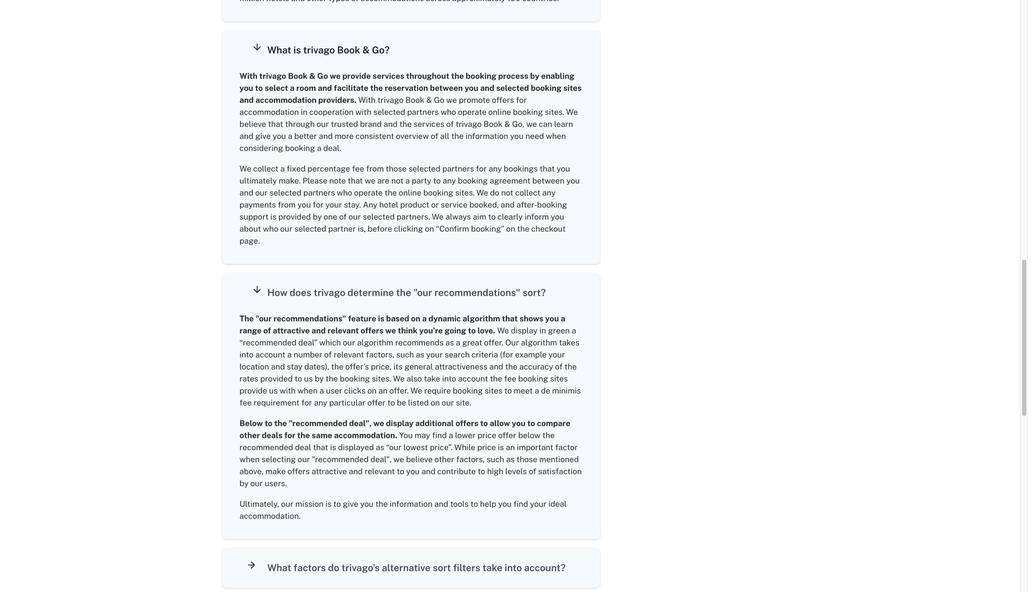 Task type: locate. For each thing, give the bounding box(es) containing it.
booking
[[466, 71, 496, 81], [531, 83, 562, 93], [513, 107, 543, 117], [285, 143, 315, 153], [458, 176, 488, 185], [423, 188, 453, 197], [537, 200, 567, 209], [340, 374, 370, 384], [518, 374, 548, 384], [453, 386, 483, 396]]

between
[[430, 83, 463, 93], [532, 176, 565, 185]]

0 vertical spatial with
[[355, 107, 371, 117]]

1 vertical spatial in
[[539, 326, 546, 335]]

what for what is trivago book & go?
[[267, 44, 291, 55]]

information down 'you may find a lower price offer below the recommended deal that is displayed as "our lowest price". while price is an important factor when selecting our "recommended deal", we believe other factors, such as those mentioned above, make offers attractive and relevant to you and contribute to high levels of satisfaction by our users.'
[[390, 500, 433, 509]]

1 vertical spatial accommodation
[[240, 107, 299, 117]]

we down also at the bottom of the page
[[411, 386, 422, 396]]

a left fixed
[[280, 164, 285, 173]]

go inside with trivago book & go we provide services throughout the booking process by enabling you to select a room and facilitate the reservation between you and selected booking sites and accommodation providers.
[[317, 71, 328, 81]]

is
[[294, 44, 301, 55], [270, 212, 276, 222], [378, 314, 384, 323], [330, 443, 336, 452], [498, 443, 504, 452], [325, 500, 332, 509]]

select
[[265, 83, 288, 93]]

2 horizontal spatial who
[[441, 107, 456, 117]]

operate
[[458, 107, 487, 117], [354, 188, 383, 197]]

what is trivago book & go?
[[267, 44, 390, 55]]

algorithm up love.
[[463, 314, 500, 323]]

0 horizontal spatial offer.
[[389, 386, 409, 396]]

algorithm inside the "our recommendations" feature is based on a dynamic algorithm that shows you a range of attractive and relevant offers we think you're going to love.
[[463, 314, 500, 323]]

display down shows
[[511, 326, 538, 335]]

algorithm
[[463, 314, 500, 323], [357, 338, 393, 347], [521, 338, 557, 347]]

account down "recommended
[[255, 350, 285, 359]]

price,
[[371, 362, 392, 371]]

fee up meet
[[504, 374, 516, 384]]

to right party
[[433, 176, 441, 185]]

sites. up learn
[[545, 107, 564, 117]]

are
[[377, 176, 389, 185]]

offer.
[[484, 338, 503, 347], [389, 386, 409, 396]]

0 vertical spatial go
[[317, 71, 328, 81]]

0 horizontal spatial fee
[[240, 398, 252, 408]]

for
[[516, 95, 527, 105], [476, 164, 487, 173], [313, 200, 324, 209], [301, 398, 312, 408], [284, 431, 295, 440]]

shows
[[520, 314, 543, 323]]

please
[[303, 176, 327, 185]]

online down promote on the left
[[488, 107, 511, 117]]

2 vertical spatial sites.
[[372, 374, 391, 384]]

take right the filters
[[483, 562, 503, 574]]

dates),
[[304, 362, 329, 371]]

0 horizontal spatial with
[[240, 71, 258, 81]]

the inside ultimately, our mission is to give you the information and tools to help you find your ideal accommodation.
[[376, 500, 388, 509]]

what
[[267, 44, 291, 55], [267, 562, 291, 574]]

0 vertical spatial offer
[[367, 398, 386, 408]]

display
[[511, 326, 538, 335], [386, 419, 414, 428]]

offer left be
[[367, 398, 386, 408]]

example
[[515, 350, 547, 359]]

offers down feature on the bottom
[[361, 326, 384, 335]]

your down takes
[[549, 350, 565, 359]]

offer inside 'you may find a lower price offer below the recommended deal that is displayed as "our lowest price". while price is an important factor when selecting our "recommended deal", we believe other factors, such as those mentioned above, make offers attractive and relevant to you and contribute to high levels of satisfaction by our users.'
[[498, 431, 516, 440]]

1 horizontal spatial display
[[511, 326, 538, 335]]

booking up go,
[[513, 107, 543, 117]]

give right mission
[[343, 500, 358, 509]]

1 horizontal spatial online
[[488, 107, 511, 117]]

what left factors at left bottom
[[267, 562, 291, 574]]

and inside the "our recommendations" feature is based on a dynamic algorithm that shows you a range of attractive and relevant offers we think you're going to love.
[[312, 326, 326, 335]]

selected down make. at the top of the page
[[270, 188, 301, 197]]

0 horizontal spatial not
[[391, 176, 403, 185]]

with inside with trivago book & go we provide services throughout the booking process by enabling you to select a room and facilitate the reservation between you and selected booking sites and accommodation providers.
[[240, 71, 258, 81]]

go for promote
[[434, 95, 444, 105]]

to left select
[[255, 83, 263, 93]]

accommodation. inside ultimately, our mission is to give you the information and tools to help you find your ideal accommodation.
[[240, 512, 301, 521]]

1 vertical spatial information
[[390, 500, 433, 509]]

1 horizontal spatial accommodation.
[[334, 431, 397, 440]]

1 vertical spatial offer
[[498, 431, 516, 440]]

1 vertical spatial between
[[532, 176, 565, 185]]

1 vertical spatial go
[[434, 95, 444, 105]]

services up the reservation in the top of the page
[[373, 71, 404, 81]]

we up ultimately
[[240, 164, 251, 173]]

that inside with trivago book & go we promote offers for accommodation in cooperation with selected partners who operate online booking sites. we believe that through our trusted brand and the services of trivago book & go, we can learn and give you a better and more consistent overview of all the information you need when considering booking a deal.
[[268, 119, 283, 129]]

1 horizontal spatial who
[[337, 188, 352, 197]]

an inside 'you may find a lower price offer below the recommended deal that is displayed as "our lowest price". while price is an important factor when selecting our "recommended deal", we believe other factors, such as those mentioned above, make offers attractive and relevant to you and contribute to high levels of satisfaction by our users.'
[[506, 443, 515, 452]]

an down price,
[[379, 386, 388, 396]]

we left 'are' on the top left
[[365, 176, 375, 185]]

an left important
[[506, 443, 515, 452]]

between down throughout
[[430, 83, 463, 93]]

1 vertical spatial provide
[[240, 386, 267, 396]]

offer. down love.
[[484, 338, 503, 347]]

to up great
[[468, 326, 476, 335]]

attractiveness
[[435, 362, 488, 371]]

find
[[432, 431, 447, 440], [514, 500, 528, 509]]

between inside we collect a fixed percentage fee from those selected partners for any bookings that you ultimately make. please note that we are not a party to any booking agreement between you and our selected partners who operate the online booking sites. we do not collect any payments from you for your stay. any hotel product or service booked, and after-booking support is provided by one of our selected partners. we always aim to clearly inform you about who our selected partner is, before clicking on "confirm booking" on the checkout page.
[[532, 176, 565, 185]]

tools
[[450, 500, 469, 509]]

selected
[[496, 83, 529, 93], [373, 107, 405, 117], [409, 164, 441, 173], [270, 188, 301, 197], [363, 212, 395, 222], [294, 224, 326, 234]]

provided down stay
[[260, 374, 293, 384]]

1 vertical spatial what
[[267, 562, 291, 574]]

(for
[[500, 350, 513, 359]]

booking up promote on the left
[[466, 71, 496, 81]]

selected inside with trivago book & go we promote offers for accommodation in cooperation with selected partners who operate online booking sites. we believe that through our trusted brand and the services of trivago book & go, we can learn and give you a better and more consistent overview of all the information you need when considering booking a deal.
[[373, 107, 405, 117]]

selected down process
[[496, 83, 529, 93]]

"our
[[413, 287, 432, 298], [256, 314, 272, 323]]

general
[[405, 362, 433, 371]]

give inside with trivago book & go we promote offers for accommodation in cooperation with selected partners who operate online booking sites. we believe that through our trusted brand and the services of trivago book & go, we can learn and give you a better and more consistent overview of all the information you need when considering booking a deal.
[[255, 131, 271, 141]]

0 vertical spatial provide
[[342, 71, 371, 81]]

2 vertical spatial when
[[240, 455, 260, 464]]

"our right the
[[256, 314, 272, 323]]

we inside 'you may find a lower price offer below the recommended deal that is displayed as "our lowest price". while price is an important factor when selecting our "recommended deal", we believe other factors, such as those mentioned above, make offers attractive and relevant to you and contribute to high levels of satisfaction by our users.'
[[394, 455, 404, 464]]

0 vertical spatial account
[[255, 350, 285, 359]]

sites. inside with trivago book & go we promote offers for accommodation in cooperation with selected partners who operate online booking sites. we believe that through our trusted brand and the services of trivago book & go, we can learn and give you a better and more consistent overview of all the information you need when considering booking a deal.
[[545, 107, 564, 117]]

with up brand
[[355, 107, 371, 117]]

0 horizontal spatial services
[[373, 71, 404, 81]]

& up room
[[309, 71, 316, 81]]

take inside we display in green a "recommended deal" which our algorithm recommends as a great offer. our algorithm takes into account a number of relevant factors, such as your search criteria (for example your location and stay dates), the offer's price, its general attractiveness and the accuracy of the rates provided to us by the booking sites. we also take into account the fee booking sites provide us with when a user clicks on an offer. we require booking sites to meet a de minimis fee requirement for any particular offer to be listed on our site.
[[424, 374, 440, 384]]

with for you
[[240, 71, 258, 81]]

provide inside we display in green a "recommended deal" which our algorithm recommends as a great offer. our algorithm takes into account a number of relevant factors, such as your search criteria (for example your location and stay dates), the offer's price, its general attractiveness and the accuracy of the rates provided to us by the booking sites. we also take into account the fee booking sites provide us with when a user clicks on an offer. we require booking sites to meet a de minimis fee requirement for any particular offer to be listed on our site.
[[240, 386, 267, 396]]

offers inside 'you may find a lower price offer below the recommended deal that is displayed as "our lowest price". while price is an important factor when selecting our "recommended deal", we believe other factors, such as those mentioned above, make offers attractive and relevant to you and contribute to high levels of satisfaction by our users.'
[[288, 467, 310, 476]]

selected inside with trivago book & go we provide services throughout the booking process by enabling you to select a room and facilitate the reservation between you and selected booking sites and accommodation providers.
[[496, 83, 529, 93]]

our down cooperation
[[317, 119, 329, 129]]

deal",
[[349, 419, 372, 428], [371, 455, 392, 464]]

any inside we display in green a "recommended deal" which our algorithm recommends as a great offer. our algorithm takes into account a number of relevant factors, such as your search criteria (for example your location and stay dates), the offer's price, its general attractiveness and the accuracy of the rates provided to us by the booking sites. we also take into account the fee booking sites provide us with when a user clicks on an offer. we require booking sites to meet a de minimis fee requirement for any particular offer to be listed on our site.
[[314, 398, 327, 408]]

find right help
[[514, 500, 528, 509]]

factors, inside 'you may find a lower price offer below the recommended deal that is displayed as "our lowest price". while price is an important factor when selecting our "recommended deal", we believe other factors, such as those mentioned above, make offers attractive and relevant to you and contribute to high levels of satisfaction by our users.'
[[456, 455, 485, 464]]

0 horizontal spatial such
[[396, 350, 414, 359]]

bookings
[[504, 164, 538, 173]]

1 vertical spatial fee
[[504, 374, 516, 384]]

1 vertical spatial price
[[477, 443, 496, 452]]

compare
[[537, 419, 570, 428]]

we up our
[[497, 326, 509, 335]]

0 vertical spatial from
[[366, 164, 384, 173]]

operate down promote on the left
[[458, 107, 487, 117]]

recommendations" up love.
[[434, 287, 520, 298]]

0 horizontal spatial partners
[[303, 188, 335, 197]]

0 vertical spatial deal",
[[349, 419, 372, 428]]

between down bookings
[[532, 176, 565, 185]]

offers
[[492, 95, 514, 105], [361, 326, 384, 335], [456, 419, 478, 428], [288, 467, 310, 476]]

1 horizontal spatial those
[[517, 455, 537, 464]]

criteria
[[472, 350, 498, 359]]

0 horizontal spatial recommendations"
[[274, 314, 346, 323]]

is inside we collect a fixed percentage fee from those selected partners for any bookings that you ultimately make. please note that we are not a party to any booking agreement between you and our selected partners who operate the online booking sites. we do not collect any payments from you for your stay. any hotel product or service booked, and after-booking support is provided by one of our selected partners. we always aim to clearly inform you about who our selected partner is, before clicking on "confirm booking" on the checkout page.
[[270, 212, 276, 222]]

1 vertical spatial give
[[343, 500, 358, 509]]

1 horizontal spatial partners
[[407, 107, 439, 117]]

0 horizontal spatial those
[[386, 164, 407, 173]]

1 vertical spatial deal",
[[371, 455, 392, 464]]

0 vertical spatial us
[[304, 374, 313, 384]]

do inside we collect a fixed percentage fee from those selected partners for any bookings that you ultimately make. please note that we are not a party to any booking agreement between you and our selected partners who operate the online booking sites. we do not collect any payments from you for your stay. any hotel product or service booked, and after-booking support is provided by one of our selected partners. we always aim to clearly inform you about who our selected partner is, before clicking on "confirm booking" on the checkout page.
[[490, 188, 499, 197]]

0 vertical spatial give
[[255, 131, 271, 141]]

1 vertical spatial provided
[[260, 374, 293, 384]]

accommodation. up displayed
[[334, 431, 397, 440]]

when down learn
[[546, 131, 566, 141]]

1 vertical spatial operate
[[354, 188, 383, 197]]

reservation
[[385, 83, 428, 93]]

provided inside we display in green a "recommended deal" which our algorithm recommends as a great offer. our algorithm takes into account a number of relevant factors, such as your search criteria (for example your location and stay dates), the offer's price, its general attractiveness and the accuracy of the rates provided to us by the booking sites. we also take into account the fee booking sites provide us with when a user clicks on an offer. we require booking sites to meet a de minimis fee requirement for any particular offer to be listed on our site.
[[260, 374, 293, 384]]

1 horizontal spatial recommendations"
[[434, 287, 520, 298]]

0 horizontal spatial believe
[[240, 119, 266, 129]]

deal", down particular
[[349, 419, 372, 428]]

the inside how does trivago determine the "our recommendations" sort? link
[[396, 287, 411, 298]]

with inside with trivago book & go we promote offers for accommodation in cooperation with selected partners who operate online booking sites. we believe that through our trusted brand and the services of trivago book & go, we can learn and give you a better and more consistent overview of all the information you need when considering booking a deal.
[[355, 107, 371, 117]]

with trivago book & go we provide services throughout the booking process by enabling you to select a room and facilitate the reservation between you and selected booking sites and accommodation providers.
[[240, 71, 582, 105]]

1 vertical spatial recommendations"
[[274, 314, 346, 323]]

location
[[240, 362, 269, 371]]

1 horizontal spatial other
[[435, 455, 454, 464]]

by inside we collect a fixed percentage fee from those selected partners for any bookings that you ultimately make. please note that we are not a party to any booking agreement between you and our selected partners who operate the online booking sites. we do not collect any payments from you for your stay. any hotel product or service booked, and after-booking support is provided by one of our selected partners. we always aim to clearly inform you about who our selected partner is, before clicking on "confirm booking" on the checkout page.
[[313, 212, 322, 222]]

green
[[548, 326, 570, 335]]

relevant up offer's
[[334, 350, 364, 359]]

0 vertical spatial what
[[267, 44, 291, 55]]

information down promote on the left
[[466, 131, 508, 141]]

0 horizontal spatial display
[[386, 419, 414, 428]]

we inside below to the "recommended deal", we display additional offers to allow you to compare other deals for the same accommodation.
[[373, 419, 384, 428]]

attractive inside the "our recommendations" feature is based on a dynamic algorithm that shows you a range of attractive and relevant offers we think you're going to love.
[[273, 326, 310, 335]]

we down "our in the left bottom of the page
[[394, 455, 404, 464]]

price down allow
[[478, 431, 496, 440]]

your inside ultimately, our mission is to give you the information and tools to help you find your ideal accommodation.
[[530, 500, 547, 509]]

is right mission
[[325, 500, 332, 509]]

the "our recommendations" feature is based on a dynamic algorithm that shows you a range of attractive and relevant offers we think you're going to love.
[[240, 314, 565, 335]]

between inside with trivago book & go we provide services throughout the booking process by enabling you to select a room and facilitate the reservation between you and selected booking sites and accommodation providers.
[[430, 83, 463, 93]]

for inside below to the "recommended deal", we display additional offers to allow you to compare other deals for the same accommodation.
[[284, 431, 295, 440]]

0 vertical spatial services
[[373, 71, 404, 81]]

to inside the "our recommendations" feature is based on a dynamic algorithm that shows you a range of attractive and relevant offers we think you're going to love.
[[468, 326, 476, 335]]

relevant inside the "our recommendations" feature is based on a dynamic algorithm that shows you a range of attractive and relevant offers we think you're going to love.
[[328, 326, 359, 335]]

particular
[[329, 398, 366, 408]]

believe inside with trivago book & go we promote offers for accommodation in cooperation with selected partners who operate online booking sites. we believe that through our trusted brand and the services of trivago book & go, we can learn and give you a better and more consistent overview of all the information you need when considering booking a deal.
[[240, 119, 266, 129]]

not down agreement
[[501, 188, 513, 197]]

"recommended down displayed
[[312, 455, 369, 464]]

2 horizontal spatial partners
[[442, 164, 474, 173]]

sites.
[[545, 107, 564, 117], [455, 188, 475, 197], [372, 374, 391, 384]]

go for provide
[[317, 71, 328, 81]]

partner
[[328, 224, 356, 234]]

& left go,
[[505, 119, 510, 129]]

sites. up service
[[455, 188, 475, 197]]

attractive
[[273, 326, 310, 335], [312, 467, 347, 476]]

sites left meet
[[485, 386, 502, 396]]

0 horizontal spatial an
[[379, 386, 388, 396]]

1 vertical spatial online
[[399, 188, 421, 197]]

you're
[[419, 326, 443, 335]]

selected up brand
[[373, 107, 405, 117]]

2 what from the top
[[267, 562, 291, 574]]

0 horizontal spatial operate
[[354, 188, 383, 197]]

do right factors at left bottom
[[328, 562, 339, 574]]

of up all
[[446, 119, 454, 129]]

1 horizontal spatial offer
[[498, 431, 516, 440]]

"our
[[386, 443, 402, 452]]

sort
[[433, 562, 451, 574]]

0 horizontal spatial offer
[[367, 398, 386, 408]]

partners up overview
[[407, 107, 439, 117]]

"our up dynamic
[[413, 287, 432, 298]]

1 horizontal spatial take
[[483, 562, 503, 574]]

sites. inside we display in green a "recommended deal" which our algorithm recommends as a great offer. our algorithm takes into account a number of relevant factors, such as your search criteria (for example your location and stay dates), the offer's price, its general attractiveness and the accuracy of the rates provided to us by the booking sites. we also take into account the fee booking sites provide us with when a user clicks on an offer. we require booking sites to meet a de minimis fee requirement for any particular offer to be listed on our site.
[[372, 374, 391, 384]]

1 vertical spatial take
[[483, 562, 503, 574]]

1 horizontal spatial provide
[[342, 71, 371, 81]]

by left one in the left top of the page
[[313, 212, 322, 222]]

0 vertical spatial do
[[490, 188, 499, 197]]

we collect a fixed percentage fee from those selected partners for any bookings that you ultimately make. please note that we are not a party to any booking agreement between you and our selected partners who operate the online booking sites. we do not collect any payments from you for your stay. any hotel product or service booked, and after-booking support is provided by one of our selected partners. we always aim to clearly inform you about who our selected partner is, before clicking on "confirm booking" on the checkout page.
[[240, 164, 580, 246]]

a inside 'you may find a lower price offer below the recommended deal that is displayed as "our lowest price". while price is an important factor when selecting our "recommended deal", we believe other factors, such as those mentioned above, make offers attractive and relevant to you and contribute to high levels of satisfaction by our users.'
[[449, 431, 453, 440]]

as down going
[[446, 338, 454, 347]]

booking"
[[471, 224, 504, 234]]

dynamic
[[429, 314, 461, 323]]

0 horizontal spatial find
[[432, 431, 447, 440]]

fee inside we collect a fixed percentage fee from those selected partners for any bookings that you ultimately make. please note that we are not a party to any booking agreement between you and our selected partners who operate the online booking sites. we do not collect any payments from you for your stay. any hotel product or service booked, and after-booking support is provided by one of our selected partners. we always aim to clearly inform you about who our selected partner is, before clicking on "confirm booking" on the checkout page.
[[352, 164, 364, 173]]

other down below
[[240, 431, 260, 440]]

other inside 'you may find a lower price offer below the recommended deal that is displayed as "our lowest price". while price is an important factor when selecting our "recommended deal", we believe other factors, such as those mentioned above, make offers attractive and relevant to you and contribute to high levels of satisfaction by our users.'
[[435, 455, 454, 464]]

0 horizontal spatial between
[[430, 83, 463, 93]]

relevant
[[328, 326, 359, 335], [334, 350, 364, 359], [365, 467, 395, 476]]

we inside the "our recommendations" feature is based on a dynamic algorithm that shows you a range of attractive and relevant offers we think you're going to love.
[[385, 326, 396, 335]]

1 vertical spatial with
[[280, 386, 296, 396]]

1 vertical spatial collect
[[515, 188, 540, 197]]

& left go?
[[363, 44, 370, 55]]

attractive inside 'you may find a lower price offer below the recommended deal that is displayed as "our lowest price". while price is an important factor when selecting our "recommended deal", we believe other factors, such as those mentioned above, make offers attractive and relevant to you and contribute to high levels of satisfaction by our users.'
[[312, 467, 347, 476]]

more
[[335, 131, 354, 141]]

process
[[498, 71, 528, 81]]

by
[[530, 71, 539, 81], [313, 212, 322, 222], [315, 374, 324, 384], [240, 479, 249, 488]]

provided
[[278, 212, 311, 222], [260, 374, 293, 384]]

of up "recommended
[[263, 326, 271, 335]]

0 horizontal spatial accommodation.
[[240, 512, 301, 521]]

0 vertical spatial not
[[391, 176, 403, 185]]

1 vertical spatial such
[[487, 455, 504, 464]]

online up product
[[399, 188, 421, 197]]

0 horizontal spatial collect
[[253, 164, 278, 173]]

0 vertical spatial partners
[[407, 107, 439, 117]]

hotel
[[379, 200, 398, 209]]

facilitate
[[334, 83, 368, 93]]

0 horizontal spatial information
[[390, 500, 433, 509]]

a left better
[[288, 131, 292, 141]]

1 vertical spatial display
[[386, 419, 414, 428]]

go inside with trivago book & go we promote offers for accommodation in cooperation with selected partners who operate online booking sites. we believe that through our trusted brand and the services of trivago book & go, we can learn and give you a better and more consistent overview of all the information you need when considering booking a deal.
[[434, 95, 444, 105]]

filters
[[453, 562, 480, 574]]

1 vertical spatial find
[[514, 500, 528, 509]]

you may find a lower price offer below the recommended deal that is displayed as "our lowest price". while price is an important factor when selecting our "recommended deal", we believe other factors, such as those mentioned above, make offers attractive and relevant to you and contribute to high levels of satisfaction by our users.
[[240, 431, 582, 488]]

accommodation.
[[334, 431, 397, 440], [240, 512, 301, 521]]

booked,
[[470, 200, 499, 209]]

& inside with trivago book & go we provide services throughout the booking process by enabling you to select a room and facilitate the reservation between you and selected booking sites and accommodation providers.
[[309, 71, 316, 81]]

1 vertical spatial "our
[[256, 314, 272, 323]]

sites inside with trivago book & go we provide services throughout the booking process by enabling you to select a room and facilitate the reservation between you and selected booking sites and accommodation providers.
[[563, 83, 582, 93]]

when up above,
[[240, 455, 260, 464]]

partners down the please
[[303, 188, 335, 197]]

1 horizontal spatial find
[[514, 500, 528, 509]]

0 vertical spatial an
[[379, 386, 388, 396]]

for right deals
[[284, 431, 295, 440]]

into up require
[[442, 374, 456, 384]]

1 vertical spatial other
[[435, 455, 454, 464]]

those inside we collect a fixed percentage fee from those selected partners for any bookings that you ultimately make. please note that we are not a party to any booking agreement between you and our selected partners who operate the online booking sites. we do not collect any payments from you for your stay. any hotel product or service booked, and after-booking support is provided by one of our selected partners. we always aim to clearly inform you about who our selected partner is, before clicking on "confirm booking" on the checkout page.
[[386, 164, 407, 173]]

need
[[526, 131, 544, 141]]

in up through
[[301, 107, 308, 117]]

who inside with trivago book & go we promote offers for accommodation in cooperation with selected partners who operate online booking sites. we believe that through our trusted brand and the services of trivago book & go, we can learn and give you a better and more consistent overview of all the information you need when considering booking a deal.
[[441, 107, 456, 117]]

0 horizontal spatial factors,
[[366, 350, 394, 359]]

0 vertical spatial collect
[[253, 164, 278, 173]]

operate inside we collect a fixed percentage fee from those selected partners for any bookings that you ultimately make. please note that we are not a party to any booking agreement between you and our selected partners who operate the online booking sites. we do not collect any payments from you for your stay. any hotel product or service booked, and after-booking support is provided by one of our selected partners. we always aim to clearly inform you about who our selected partner is, before clicking on "confirm booking" on the checkout page.
[[354, 188, 383, 197]]

online inside we collect a fixed percentage fee from those selected partners for any bookings that you ultimately make. please note that we are not a party to any booking agreement between you and our selected partners who operate the online booking sites. we do not collect any payments from you for your stay. any hotel product or service booked, and after-booking support is provided by one of our selected partners. we always aim to clearly inform you about who our selected partner is, before clicking on "confirm booking" on the checkout page.
[[399, 188, 421, 197]]

collect
[[253, 164, 278, 173], [515, 188, 540, 197]]

recommendations"
[[434, 287, 520, 298], [274, 314, 346, 323]]

1 vertical spatial believe
[[406, 455, 433, 464]]

who right about
[[263, 224, 278, 234]]

operate inside with trivago book & go we promote offers for accommodation in cooperation with selected partners who operate online booking sites. we believe that through our trusted brand and the services of trivago book & go, we can learn and give you a better and more consistent overview of all the information you need when considering booking a deal.
[[458, 107, 487, 117]]

is inside the "our recommendations" feature is based on a dynamic algorithm that shows you a range of attractive and relevant offers we think you're going to love.
[[378, 314, 384, 323]]

is inside ultimately, our mission is to give you the information and tools to help you find your ideal accommodation.
[[325, 500, 332, 509]]

we up facilitate
[[330, 71, 341, 81]]

0 vertical spatial when
[[546, 131, 566, 141]]

deal
[[295, 443, 311, 452]]

1 vertical spatial not
[[501, 188, 513, 197]]

about
[[240, 224, 261, 234]]

clicks
[[344, 386, 366, 396]]

0 horizontal spatial who
[[263, 224, 278, 234]]

0 horizontal spatial provide
[[240, 386, 267, 396]]

0 horizontal spatial take
[[424, 374, 440, 384]]

0 vertical spatial factors,
[[366, 350, 394, 359]]

0 vertical spatial with
[[240, 71, 258, 81]]

trivago inside with trivago book & go we provide services throughout the booking process by enabling you to select a room and facilitate the reservation between you and selected booking sites and accommodation providers.
[[259, 71, 286, 81]]

how does trivago determine the "our recommendations" sort? link
[[222, 273, 600, 313]]

factor
[[555, 443, 578, 452]]

on down require
[[431, 398, 440, 408]]

you
[[240, 83, 253, 93], [465, 83, 478, 93], [273, 131, 286, 141], [510, 131, 524, 141], [557, 164, 570, 173], [566, 176, 580, 185], [297, 200, 311, 209], [551, 212, 564, 222], [545, 314, 559, 323], [512, 419, 526, 428], [406, 467, 420, 476], [360, 500, 374, 509], [498, 500, 512, 509]]

in inside we display in green a "recommended deal" which our algorithm recommends as a great offer. our algorithm takes into account a number of relevant factors, such as your search criteria (for example your location and stay dates), the offer's price, its general attractiveness and the accuracy of the rates provided to us by the booking sites. we also take into account the fee booking sites provide us with when a user clicks on an offer. we require booking sites to meet a de minimis fee requirement for any particular offer to be listed on our site.
[[539, 326, 546, 335]]

0 vertical spatial such
[[396, 350, 414, 359]]

below
[[240, 419, 263, 428]]

factors, inside we display in green a "recommended deal" which our algorithm recommends as a great offer. our algorithm takes into account a number of relevant factors, such as your search criteria (for example your location and stay dates), the offer's price, its general attractiveness and the accuracy of the rates provided to us by the booking sites. we also take into account the fee booking sites provide us with when a user clicks on an offer. we require booking sites to meet a de minimis fee requirement for any particular offer to be listed on our site.
[[366, 350, 394, 359]]

any
[[363, 200, 377, 209]]

we
[[330, 71, 341, 81], [446, 95, 457, 105], [526, 119, 537, 129], [365, 176, 375, 185], [385, 326, 396, 335], [373, 419, 384, 428], [394, 455, 404, 464]]

1 horizontal spatial attractive
[[312, 467, 347, 476]]

"recommended
[[289, 419, 347, 428], [312, 455, 369, 464]]

2 horizontal spatial into
[[505, 562, 522, 574]]

is down same
[[330, 443, 336, 452]]

enabling
[[541, 71, 575, 81]]

display inside below to the "recommended deal", we display additional offers to allow you to compare other deals for the same accommodation.
[[386, 419, 414, 428]]

clicking
[[394, 224, 423, 234]]

other inside below to the "recommended deal", we display additional offers to allow you to compare other deals for the same accommodation.
[[240, 431, 260, 440]]

information inside ultimately, our mission is to give you the information and tools to help you find your ideal accommodation.
[[390, 500, 433, 509]]

by inside we display in green a "recommended deal" which our algorithm recommends as a great offer. our algorithm takes into account a number of relevant factors, such as your search criteria (for example your location and stay dates), the offer's price, its general attractiveness and the accuracy of the rates provided to us by the booking sites. we also take into account the fee booking sites provide us with when a user clicks on an offer. we require booking sites to meet a de minimis fee requirement for any particular offer to be listed on our site.
[[315, 374, 324, 384]]

1 horizontal spatial an
[[506, 443, 515, 452]]

a up search
[[456, 338, 460, 347]]

our down ultimately
[[255, 188, 268, 197]]

1 horizontal spatial fee
[[352, 164, 364, 173]]

consistent
[[356, 131, 394, 141]]

1 horizontal spatial algorithm
[[463, 314, 500, 323]]

find inside 'you may find a lower price offer below the recommended deal that is displayed as "our lowest price". while price is an important factor when selecting our "recommended deal", we believe other factors, such as those mentioned above, make offers attractive and relevant to you and contribute to high levels of satisfaction by our users.'
[[432, 431, 447, 440]]

information inside with trivago book & go we promote offers for accommodation in cooperation with selected partners who operate online booking sites. we believe that through our trusted brand and the services of trivago book & go, we can learn and give you a better and more consistent overview of all the information you need when considering booking a deal.
[[466, 131, 508, 141]]

our left mission
[[281, 500, 293, 509]]

a left 'lower'
[[449, 431, 453, 440]]

0 horizontal spatial "our
[[256, 314, 272, 323]]

2 horizontal spatial fee
[[504, 374, 516, 384]]

1 vertical spatial when
[[298, 386, 318, 396]]

offer's
[[345, 362, 369, 371]]

0 vertical spatial who
[[441, 107, 456, 117]]

to down stay
[[295, 374, 302, 384]]

an
[[379, 386, 388, 396], [506, 443, 515, 452]]

"recommended up same
[[289, 419, 347, 428]]

booking down accuracy
[[518, 374, 548, 384]]

2 vertical spatial fee
[[240, 398, 252, 408]]

any
[[489, 164, 502, 173], [443, 176, 456, 185], [542, 188, 556, 197], [314, 398, 327, 408]]

note
[[329, 176, 346, 185]]

those up 'are' on the top left
[[386, 164, 407, 173]]

one
[[324, 212, 337, 222]]

from
[[366, 164, 384, 173], [278, 200, 296, 209]]

we up learn
[[566, 107, 578, 117]]

1 what from the top
[[267, 44, 291, 55]]

its
[[394, 362, 403, 371]]



Task type: describe. For each thing, give the bounding box(es) containing it.
what for what factors do trivago's alternative sort filters take into account?
[[267, 562, 291, 574]]

for down the please
[[313, 200, 324, 209]]

& down throughout
[[426, 95, 432, 105]]

users.
[[265, 479, 287, 488]]

is up room
[[294, 44, 301, 55]]

of down which
[[324, 350, 332, 359]]

deal.
[[323, 143, 341, 153]]

our down stay.
[[349, 212, 361, 222]]

help
[[480, 500, 496, 509]]

online inside with trivago book & go we promote offers for accommodation in cooperation with selected partners who operate online booking sites. we believe that through our trusted brand and the services of trivago book & go, we can learn and give you a better and more consistent overview of all the information you need when considering booking a deal.
[[488, 107, 511, 117]]

booking up clicks
[[340, 374, 370, 384]]

to left be
[[388, 398, 395, 408]]

same
[[312, 431, 332, 440]]

1 vertical spatial from
[[278, 200, 296, 209]]

selected down one in the left top of the page
[[294, 224, 326, 234]]

user
[[326, 386, 342, 396]]

factors
[[294, 562, 326, 574]]

displayed
[[338, 443, 374, 452]]

1 horizontal spatial us
[[304, 374, 313, 384]]

we down or
[[432, 212, 444, 222]]

takes
[[559, 338, 580, 347]]

algorithm for factors,
[[357, 338, 393, 347]]

believe inside 'you may find a lower price offer below the recommended deal that is displayed as "our lowest price". while price is an important factor when selecting our "recommended deal", we believe other factors, such as those mentioned above, make offers attractive and relevant to you and contribute to high levels of satisfaction by our users.'
[[406, 455, 433, 464]]

a up you're at the left bottom of the page
[[422, 314, 427, 323]]

go?
[[372, 44, 390, 55]]

book inside with trivago book & go we provide services throughout the booking process by enabling you to select a room and facilitate the reservation between you and selected booking sites and accommodation providers.
[[288, 71, 307, 81]]

can
[[539, 119, 552, 129]]

listed
[[408, 398, 429, 408]]

providers.
[[318, 95, 357, 105]]

a up stay
[[287, 350, 292, 359]]

services inside with trivago book & go we promote offers for accommodation in cooperation with selected partners who operate online booking sites. we believe that through our trusted brand and the services of trivago book & go, we can learn and give you a better and more consistent overview of all the information you need when considering booking a deal.
[[414, 119, 444, 129]]

as up levels on the bottom
[[506, 455, 515, 464]]

give inside ultimately, our mission is to give you the information and tools to help you find your ideal accommodation.
[[343, 500, 358, 509]]

overview
[[396, 131, 429, 141]]

for up booked,
[[476, 164, 487, 173]]

we inside we collect a fixed percentage fee from those selected partners for any bookings that you ultimately make. please note that we are not a party to any booking agreement between you and our selected partners who operate the online booking sites. we do not collect any payments from you for your stay. any hotel product or service booked, and after-booking support is provided by one of our selected partners. we always aim to clearly inform you about who our selected partner is, before clicking on "confirm booking" on the checkout page.
[[365, 176, 375, 185]]

into inside "link"
[[505, 562, 522, 574]]

2 vertical spatial who
[[263, 224, 278, 234]]

selected up before
[[363, 212, 395, 222]]

selected up party
[[409, 164, 441, 173]]

you
[[399, 431, 413, 440]]

high
[[487, 467, 503, 476]]

always
[[446, 212, 471, 222]]

with inside we display in green a "recommended deal" which our algorithm recommends as a great offer. our algorithm takes into account a number of relevant factors, such as your search criteria (for example your location and stay dates), the offer's price, its general attractiveness and the accuracy of the rates provided to us by the booking sites. we also take into account the fee booking sites provide us with when a user clicks on an offer. we require booking sites to meet a de minimis fee requirement for any particular offer to be listed on our site.
[[280, 386, 296, 396]]

1 vertical spatial into
[[442, 374, 456, 384]]

our right which
[[343, 338, 355, 347]]

as down recommends on the left bottom
[[416, 350, 424, 359]]

to left help
[[471, 500, 478, 509]]

0 vertical spatial price
[[478, 431, 496, 440]]

for inside we display in green a "recommended deal" which our algorithm recommends as a great offer. our algorithm takes into account a number of relevant factors, such as your search criteria (for example your location and stay dates), the offer's price, its general attractiveness and the accuracy of the rates provided to us by the booking sites. we also take into account the fee booking sites provide us with when a user clicks on an offer. we require booking sites to meet a de minimis fee requirement for any particular offer to be listed on our site.
[[301, 398, 312, 408]]

by inside with trivago book & go we provide services throughout the booking process by enabling you to select a room and facilitate the reservation between you and selected booking sites and accommodation providers.
[[530, 71, 539, 81]]

to left high
[[478, 467, 485, 476]]

determine
[[348, 287, 394, 298]]

below
[[518, 431, 541, 440]]

booking up booked,
[[458, 176, 488, 185]]

do inside what factors do trivago's alternative sort filters take into account? "link"
[[328, 562, 339, 574]]

take inside "link"
[[483, 562, 503, 574]]

any up service
[[443, 176, 456, 185]]

any up agreement
[[489, 164, 502, 173]]

make.
[[279, 176, 301, 185]]

book inside what is trivago book & go? link
[[337, 44, 360, 55]]

recommendations" inside the "our recommendations" feature is based on a dynamic algorithm that shows you a range of attractive and relevant offers we think you're going to love.
[[274, 314, 346, 323]]

page.
[[240, 236, 260, 246]]

booking up or
[[423, 188, 453, 197]]

we down its
[[393, 374, 405, 384]]

those inside 'you may find a lower price offer below the recommended deal that is displayed as "our lowest price". while price is an important factor when selecting our "recommended deal", we believe other factors, such as those mentioned above, make offers attractive and relevant to you and contribute to high levels of satisfaction by our users.'
[[517, 455, 537, 464]]

of inside the "our recommendations" feature is based on a dynamic algorithm that shows you a range of attractive and relevant offers we think you're going to love.
[[263, 326, 271, 335]]

and inside ultimately, our mission is to give you the information and tools to help you find your ideal accommodation.
[[434, 500, 448, 509]]

a up 'green'
[[561, 314, 565, 323]]

accommodation. inside below to the "recommended deal", we display additional offers to allow you to compare other deals for the same accommodation.
[[334, 431, 397, 440]]

on down partners.
[[425, 224, 434, 234]]

ultimately
[[240, 176, 277, 185]]

party
[[412, 176, 431, 185]]

such inside we display in green a "recommended deal" which our algorithm recommends as a great offer. our algorithm takes into account a number of relevant factors, such as your search criteria (for example your location and stay dates), the offer's price, its general attractiveness and the accuracy of the rates provided to us by the booking sites. we also take into account the fee booking sites provide us with when a user clicks on an offer. we require booking sites to meet a de minimis fee requirement for any particular offer to be listed on our site.
[[396, 350, 414, 359]]

to left meet
[[504, 386, 512, 396]]

1 vertical spatial offer.
[[389, 386, 409, 396]]

payments
[[240, 200, 276, 209]]

a inside with trivago book & go we provide services throughout the booking process by enabling you to select a room and facilitate the reservation between you and selected booking sites and accommodation providers.
[[290, 83, 295, 93]]

what factors do trivago's alternative sort filters take into account?
[[267, 562, 566, 574]]

our down require
[[442, 398, 454, 408]]

the inside 'you may find a lower price offer below the recommended deal that is displayed as "our lowest price". while price is an important factor when selecting our "recommended deal", we believe other factors, such as those mentioned above, make offers attractive and relevant to you and contribute to high levels of satisfaction by our users.'
[[543, 431, 555, 440]]

on right clicks
[[367, 386, 377, 396]]

2 vertical spatial partners
[[303, 188, 335, 197]]

love.
[[478, 326, 495, 335]]

book down the reservation in the top of the page
[[406, 95, 424, 105]]

through
[[285, 119, 315, 129]]

0 vertical spatial "our
[[413, 287, 432, 298]]

levels
[[505, 467, 527, 476]]

rates
[[240, 374, 258, 384]]

offers inside with trivago book & go we promote offers for accommodation in cooperation with selected partners who operate online booking sites. we believe that through our trusted brand and the services of trivago book & go, we can learn and give you a better and more consistent overview of all the information you need when considering booking a deal.
[[492, 95, 514, 105]]

aim
[[473, 212, 486, 222]]

go,
[[512, 119, 524, 129]]

a left the deal.
[[317, 143, 321, 153]]

to inside with trivago book & go we provide services throughout the booking process by enabling you to select a room and facilitate the reservation between you and selected booking sites and accommodation providers.
[[255, 83, 263, 93]]

support
[[240, 212, 269, 222]]

learn
[[554, 119, 573, 129]]

we display in green a "recommended deal" which our algorithm recommends as a great offer. our algorithm takes into account a number of relevant factors, such as your search criteria (for example your location and stay dates), the offer's price, its general attractiveness and the accuracy of the rates provided to us by the booking sites. we also take into account the fee booking sites provide us with when a user clicks on an offer. we require booking sites to meet a de minimis fee requirement for any particular offer to be listed on our site.
[[240, 326, 581, 408]]

our down deal
[[298, 455, 310, 464]]

any up inform
[[542, 188, 556, 197]]

we up booked,
[[476, 188, 488, 197]]

make
[[266, 467, 286, 476]]

throughout
[[406, 71, 449, 81]]

of right accuracy
[[555, 362, 563, 371]]

how
[[267, 287, 288, 298]]

for inside with trivago book & go we promote offers for accommodation in cooperation with selected partners who operate online booking sites. we believe that through our trusted brand and the services of trivago book & go, we can learn and give you a better and more consistent overview of all the information you need when considering booking a deal.
[[516, 95, 527, 105]]

percentage
[[308, 164, 350, 173]]

booking up inform
[[537, 200, 567, 209]]

book left go,
[[484, 119, 503, 129]]

algorithm for to
[[463, 314, 500, 323]]

a left user
[[320, 386, 324, 396]]

1 horizontal spatial offer.
[[484, 338, 503, 347]]

services inside with trivago book & go we provide services throughout the booking process by enabling you to select a room and facilitate the reservation between you and selected booking sites and accommodation providers.
[[373, 71, 404, 81]]

"recommended inside below to the "recommended deal", we display additional offers to allow you to compare other deals for the same accommodation.
[[289, 419, 347, 428]]

booking down better
[[285, 143, 315, 153]]

to right mission
[[333, 500, 341, 509]]

you inside the "our recommendations" feature is based on a dynamic algorithm that shows you a range of attractive and relevant offers we think you're going to love.
[[545, 314, 559, 323]]

after-
[[517, 200, 537, 209]]

be
[[397, 398, 406, 408]]

requirement
[[254, 398, 299, 408]]

relevant inside we display in green a "recommended deal" which our algorithm recommends as a great offer. our algorithm takes into account a number of relevant factors, such as your search criteria (for example your location and stay dates), the offer's price, its general attractiveness and the accuracy of the rates provided to us by the booking sites. we also take into account the fee booking sites provide us with when a user clicks on an offer. we require booking sites to meet a de minimis fee requirement for any particular offer to be listed on our site.
[[334, 350, 364, 359]]

deal", inside below to the "recommended deal", we display additional offers to allow you to compare other deals for the same accommodation.
[[349, 419, 372, 428]]

on inside the "our recommendations" feature is based on a dynamic algorithm that shows you a range of attractive and relevant offers we think you're going to love.
[[411, 314, 420, 323]]

of inside 'you may find a lower price offer below the recommended deal that is displayed as "our lowest price". while price is an important factor when selecting our "recommended deal", we believe other factors, such as those mentioned above, make offers attractive and relevant to you and contribute to high levels of satisfaction by our users.'
[[529, 467, 536, 476]]

is,
[[358, 224, 366, 234]]

with for partners
[[358, 95, 376, 105]]

with trivago book & go we promote offers for accommodation in cooperation with selected partners who operate online booking sites. we believe that through our trusted brand and the services of trivago book & go, we can learn and give you a better and more consistent overview of all the information you need when considering booking a deal.
[[240, 95, 578, 153]]

service
[[441, 200, 468, 209]]

"confirm
[[436, 224, 469, 234]]

below to the "recommended deal", we display additional offers to allow you to compare other deals for the same accommodation.
[[240, 419, 570, 440]]

trivago down promote on the left
[[456, 119, 482, 129]]

site.
[[456, 398, 471, 408]]

trivago right does at the left of page
[[314, 287, 345, 298]]

ideal
[[549, 500, 567, 509]]

trivago up room
[[303, 44, 335, 55]]

1 vertical spatial partners
[[442, 164, 474, 173]]

0 vertical spatial recommendations"
[[434, 287, 520, 298]]

a left de
[[535, 386, 539, 396]]

to right aim
[[488, 212, 496, 222]]

that inside the "our recommendations" feature is based on a dynamic algorithm that shows you a range of attractive and relevant offers we think you're going to love.
[[502, 314, 518, 323]]

find inside ultimately, our mission is to give you the information and tools to help you find your ideal accommodation.
[[514, 500, 528, 509]]

such inside 'you may find a lower price offer below the recommended deal that is displayed as "our lowest price". while price is an important factor when selecting our "recommended deal", we believe other factors, such as those mentioned above, make offers attractive and relevant to you and contribute to high levels of satisfaction by our users.'
[[487, 455, 504, 464]]

booking down enabling
[[531, 83, 562, 93]]

mentioned
[[539, 455, 579, 464]]

of left all
[[431, 131, 438, 141]]

booking up site.
[[453, 386, 483, 396]]

display inside we display in green a "recommended deal" which our algorithm recommends as a great offer. our algorithm takes into account a number of relevant factors, such as your search criteria (for example your location and stay dates), the offer's price, its general attractiveness and the accuracy of the rates provided to us by the booking sites. we also take into account the fee booking sites provide us with when a user clicks on an offer. we require booking sites to meet a de minimis fee requirement for any particular offer to be listed on our site.
[[511, 326, 538, 335]]

1 vertical spatial us
[[269, 386, 278, 396]]

minimis
[[552, 386, 581, 396]]

lowest
[[404, 443, 428, 452]]

to up below
[[527, 419, 535, 428]]

is down allow
[[498, 443, 504, 452]]

relevant inside 'you may find a lower price offer below the recommended deal that is displayed as "our lowest price". while price is an important factor when selecting our "recommended deal", we believe other factors, such as those mentioned above, make offers attractive and relevant to you and contribute to high levels of satisfaction by our users.'
[[365, 467, 395, 476]]

ultimately, our mission is to give you the information and tools to help you find your ideal accommodation.
[[240, 500, 567, 521]]

your down recommends on the left bottom
[[426, 350, 443, 359]]

a up takes
[[572, 326, 576, 335]]

offer inside we display in green a "recommended deal" which our algorithm recommends as a great offer. our algorithm takes into account a number of relevant factors, such as your search criteria (for example your location and stay dates), the offer's price, its general attractiveness and the accuracy of the rates provided to us by the booking sites. we also take into account the fee booking sites provide us with when a user clicks on an offer. we require booking sites to meet a de minimis fee requirement for any particular offer to be listed on our site.
[[367, 398, 386, 408]]

2 horizontal spatial algorithm
[[521, 338, 557, 347]]

think
[[398, 326, 418, 335]]

meet
[[514, 386, 533, 396]]

1 horizontal spatial from
[[366, 164, 384, 173]]

2 vertical spatial sites
[[485, 386, 502, 396]]

to left allow
[[480, 419, 488, 428]]

a left party
[[405, 176, 410, 185]]

what is trivago book & go? link
[[222, 30, 600, 70]]

considering
[[240, 143, 283, 153]]

that right bookings
[[540, 164, 555, 173]]

we up need at the right
[[526, 119, 537, 129]]

contribute
[[437, 467, 476, 476]]

we inside with trivago book & go we provide services throughout the booking process by enabling you to select a room and facilitate the reservation between you and selected booking sites and accommodation providers.
[[330, 71, 341, 81]]

by inside 'you may find a lower price offer below the recommended deal that is displayed as "our lowest price". while price is an important factor when selecting our "recommended deal", we believe other factors, such as those mentioned above, make offers attractive and relevant to you and contribute to high levels of satisfaction by our users.'
[[240, 479, 249, 488]]

range
[[240, 326, 262, 335]]

partners.
[[397, 212, 430, 222]]

product
[[400, 200, 429, 209]]

brand
[[360, 119, 382, 129]]

offers inside below to the "recommended deal", we display additional offers to allow you to compare other deals for the same accommodation.
[[456, 419, 478, 428]]

to down "our in the left bottom of the page
[[397, 467, 404, 476]]

"recommended inside 'you may find a lower price offer below the recommended deal that is displayed as "our lowest price". while price is an important factor when selecting our "recommended deal", we believe other factors, such as those mentioned above, make offers attractive and relevant to you and contribute to high levels of satisfaction by our users.'
[[312, 455, 369, 464]]

that right note
[[348, 176, 363, 185]]

we left promote on the left
[[446, 95, 457, 105]]

our down above,
[[250, 479, 263, 488]]

of inside we collect a fixed percentage fee from those selected partners for any bookings that you ultimately make. please note that we are not a party to any booking agreement between you and our selected partners who operate the online booking sites. we do not collect any payments from you for your stay. any hotel product or service booked, and after-booking support is provided by one of our selected partners. we always aim to clearly inform you about who our selected partner is, before clicking on "confirm booking" on the checkout page.
[[339, 212, 347, 222]]

accommodation inside with trivago book & go we promote offers for accommodation in cooperation with selected partners who operate online booking sites. we believe that through our trusted brand and the services of trivago book & go, we can learn and give you a better and more consistent overview of all the information you need when considering booking a deal.
[[240, 107, 299, 117]]

checkout
[[531, 224, 566, 234]]

offers inside the "our recommendations" feature is based on a dynamic algorithm that shows you a range of attractive and relevant offers we think you're going to love.
[[361, 326, 384, 335]]

require
[[424, 386, 451, 396]]

allow
[[490, 419, 510, 428]]

agreement
[[490, 176, 530, 185]]

"recommended
[[240, 338, 297, 347]]

all
[[440, 131, 449, 141]]

before
[[368, 224, 392, 234]]

additional
[[415, 419, 454, 428]]

when inside 'you may find a lower price offer below the recommended deal that is displayed as "our lowest price". while price is an important factor when selecting our "recommended deal", we believe other factors, such as those mentioned above, make offers attractive and relevant to you and contribute to high levels of satisfaction by our users.'
[[240, 455, 260, 464]]

accommodation inside with trivago book & go we provide services throughout the booking process by enabling you to select a room and facilitate the reservation between you and selected booking sites and accommodation providers.
[[256, 95, 317, 105]]

when inside with trivago book & go we promote offers for accommodation in cooperation with selected partners who operate online booking sites. we believe that through our trusted brand and the services of trivago book & go, we can learn and give you a better and more consistent overview of all the information you need when considering booking a deal.
[[546, 131, 566, 141]]

lower
[[455, 431, 476, 440]]

trivago down the reservation in the top of the page
[[378, 95, 404, 105]]

as left "our in the left bottom of the page
[[376, 443, 384, 452]]

price".
[[430, 443, 453, 452]]

also
[[407, 374, 422, 384]]

to up deals
[[265, 419, 272, 428]]

our
[[505, 338, 519, 347]]

our inside ultimately, our mission is to give you the information and tools to help you find your ideal accommodation.
[[281, 500, 293, 509]]

provide inside with trivago book & go we provide services throughout the booking process by enabling you to select a room and facilitate the reservation between you and selected booking sites and accommodation providers.
[[342, 71, 371, 81]]

on down clearly
[[506, 224, 515, 234]]

accuracy
[[519, 362, 553, 371]]

your inside we collect a fixed percentage fee from those selected partners for any bookings that you ultimately make. please note that we are not a party to any booking agreement between you and our selected partners who operate the online booking sites. we do not collect any payments from you for your stay. any hotel product or service booked, and after-booking support is provided by one of our selected partners. we always aim to clearly inform you about who our selected partner is, before clicking on "confirm booking" on the checkout page.
[[326, 200, 342, 209]]

when inside we display in green a "recommended deal" which our algorithm recommends as a great offer. our algorithm takes into account a number of relevant factors, such as your search criteria (for example your location and stay dates), the offer's price, its general attractiveness and the accuracy of the rates provided to us by the booking sites. we also take into account the fee booking sites provide us with when a user clicks on an offer. we require booking sites to meet a de minimis fee requirement for any particular offer to be listed on our site.
[[298, 386, 318, 396]]

inform
[[525, 212, 549, 222]]

that inside 'you may find a lower price offer below the recommended deal that is displayed as "our lowest price". while price is an important factor when selecting our "recommended deal", we believe other factors, such as those mentioned above, make offers attractive and relevant to you and contribute to high levels of satisfaction by our users.'
[[313, 443, 328, 452]]

sites. inside we collect a fixed percentage fee from those selected partners for any bookings that you ultimately make. please note that we are not a party to any booking agreement between you and our selected partners who operate the online booking sites. we do not collect any payments from you for your stay. any hotel product or service booked, and after-booking support is provided by one of our selected partners. we always aim to clearly inform you about who our selected partner is, before clicking on "confirm booking" on the checkout page.
[[455, 188, 475, 197]]

may
[[415, 431, 430, 440]]

recommends
[[395, 338, 444, 347]]

1 vertical spatial sites
[[550, 374, 568, 384]]

partners inside with trivago book & go we promote offers for accommodation in cooperation with selected partners who operate online booking sites. we believe that through our trusted brand and the services of trivago book & go, we can learn and give you a better and more consistent overview of all the information you need when considering booking a deal.
[[407, 107, 439, 117]]

an inside we display in green a "recommended deal" which our algorithm recommends as a great offer. our algorithm takes into account a number of relevant factors, such as your search criteria (for example your location and stay dates), the offer's price, its general attractiveness and the accuracy of the rates provided to us by the booking sites. we also take into account the fee booking sites provide us with when a user clicks on an offer. we require booking sites to meet a de minimis fee requirement for any particular offer to be listed on our site.
[[379, 386, 388, 396]]

"our inside the "our recommendations" feature is based on a dynamic algorithm that shows you a range of attractive and relevant offers we think you're going to love.
[[256, 314, 272, 323]]

1 vertical spatial account
[[458, 374, 488, 384]]

deals
[[262, 431, 283, 440]]

stay.
[[344, 200, 361, 209]]

alternative
[[382, 562, 431, 574]]

recommended
[[240, 443, 293, 452]]

the
[[240, 314, 254, 323]]

you inside below to the "recommended deal", we display additional offers to allow you to compare other deals for the same accommodation.
[[512, 419, 526, 428]]

our right about
[[280, 224, 293, 234]]

our inside with trivago book & go we promote offers for accommodation in cooperation with selected partners who operate online booking sites. we believe that through our trusted brand and the services of trivago book & go, we can learn and give you a better and more consistent overview of all the information you need when considering booking a deal.
[[317, 119, 329, 129]]

0 vertical spatial into
[[240, 350, 254, 359]]



Task type: vqa. For each thing, say whether or not it's contained in the screenshot.
the provided
yes



